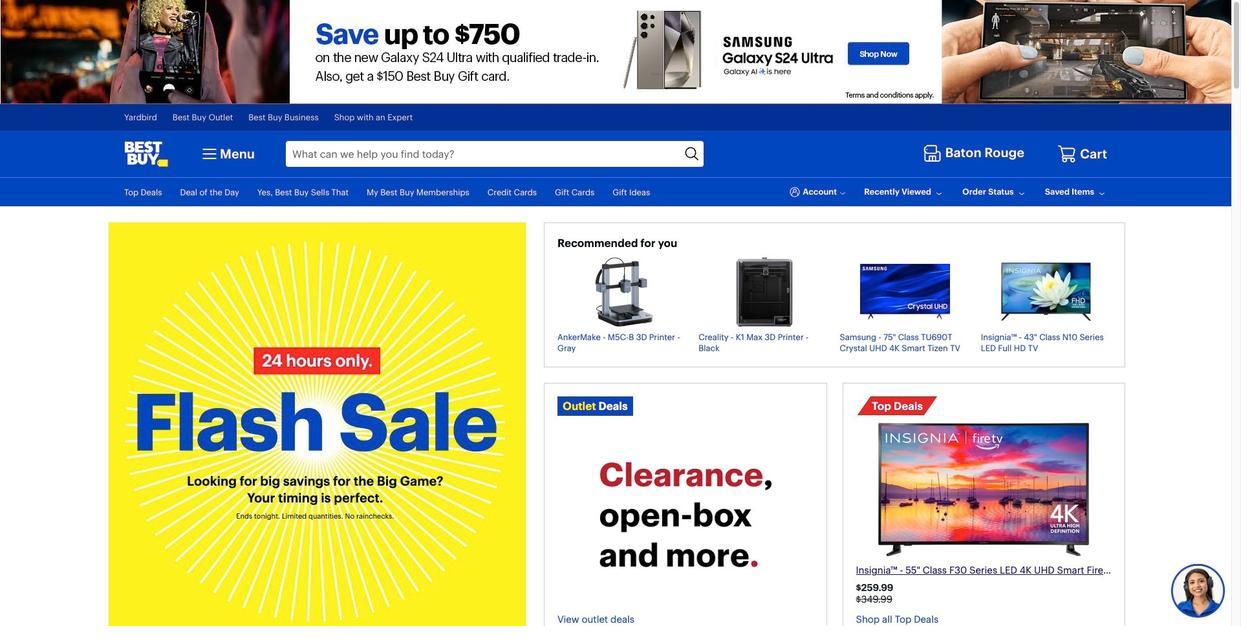 Task type: locate. For each thing, give the bounding box(es) containing it.
bestbuy.com image
[[124, 141, 168, 167]]

best buy help human beacon image
[[1171, 563, 1226, 618]]

cart icon image
[[1058, 144, 1077, 164]]

menu image
[[199, 144, 220, 164]]



Task type: vqa. For each thing, say whether or not it's contained in the screenshot.
Advertisement element
yes



Task type: describe. For each thing, give the bounding box(es) containing it.
Type to search. Navigate forward to hear suggestions text field
[[286, 141, 682, 167]]

advertisement element
[[290, 0, 942, 104]]

utility element
[[124, 178, 1108, 206]]



